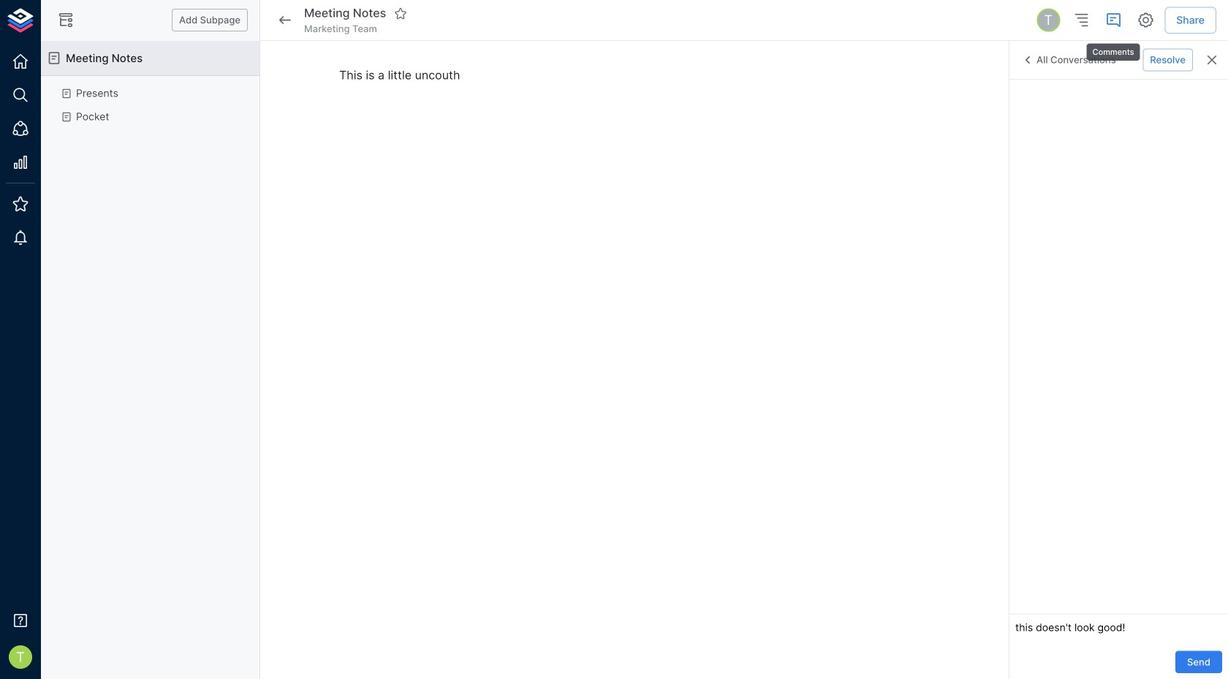 Task type: describe. For each thing, give the bounding box(es) containing it.
settings image
[[1137, 11, 1155, 29]]

table of contents image
[[1073, 11, 1090, 29]]

favorite image
[[394, 7, 407, 20]]

comments image
[[1105, 11, 1123, 29]]



Task type: locate. For each thing, give the bounding box(es) containing it.
go back image
[[276, 11, 294, 29]]

tooltip
[[1085, 33, 1142, 62]]

hide wiki image
[[57, 11, 75, 29]]

Comment or @mention collaborator... text field
[[1016, 620, 1223, 639]]



Task type: vqa. For each thing, say whether or not it's contained in the screenshot.
"group"
no



